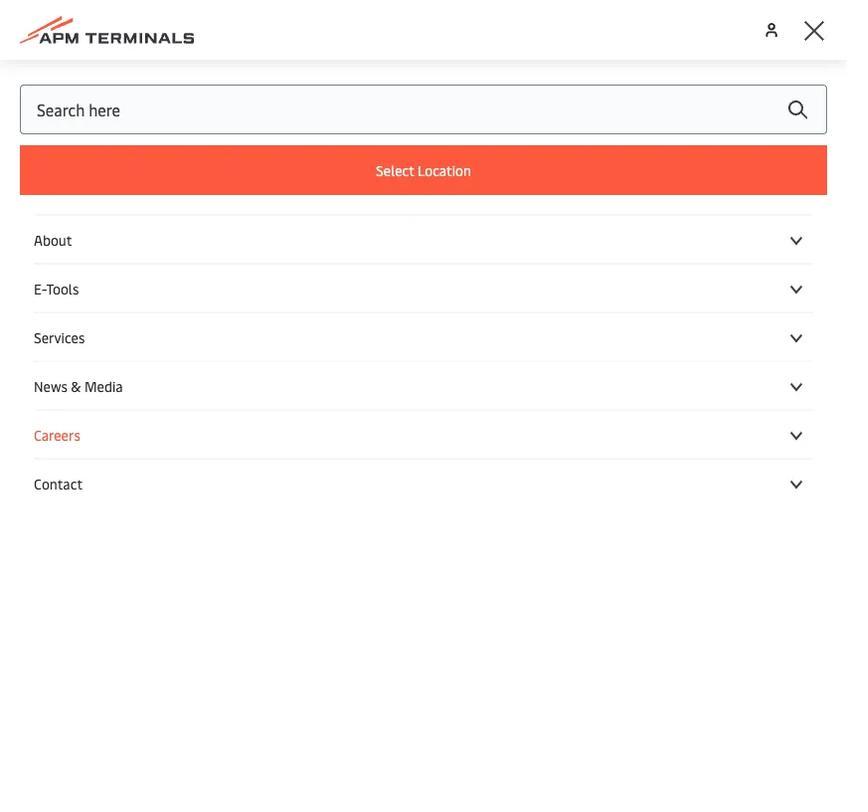 Task type: locate. For each thing, give the bounding box(es) containing it.
at
[[737, 240, 753, 262], [183, 469, 197, 491]]

keith right – on the left top of the page
[[219, 329, 300, 377]]

select location button
[[20, 145, 828, 195]]

apm inside hear from a handful of our 22,000 employees talk about their jobs, our values and what working at apm terminals means to them and their families.
[[756, 240, 790, 262]]

1 horizontal spatial at
[[737, 240, 753, 262]]

<
[[37, 65, 44, 84]]

0 horizontal spatial our
[[202, 240, 226, 262]]

careers button
[[34, 425, 814, 444]]

at right working on the right of page
[[737, 240, 753, 262]]

ceo talks play image
[[489, 418, 816, 598]]

e-
[[34, 279, 46, 298]]

hear from a handful of our 22,000 employees talk about their jobs, our values and what working at apm terminals means to them and their families.
[[32, 240, 790, 287]]

contact button
[[34, 474, 814, 493]]

from
[[70, 240, 106, 262]]

1 vertical spatial talks
[[108, 444, 144, 466]]

0 horizontal spatial at
[[183, 469, 197, 491]]

about
[[402, 240, 445, 262]]

0 horizontal spatial svendsen
[[32, 469, 99, 491]]

the down careers
[[49, 444, 72, 466]]

svendsen
[[309, 329, 459, 377], [32, 469, 99, 491]]

1 horizontal spatial of
[[228, 444, 244, 466]]

them
[[177, 265, 215, 287]]

< global home
[[37, 65, 128, 84]]

and down terminals, at left bottom
[[285, 469, 311, 491]]

Global search search field
[[20, 85, 828, 134]]

at right "back"
[[183, 469, 197, 491]]

our up them
[[202, 240, 226, 262]]

global
[[47, 65, 87, 84]]

1 vertical spatial apm
[[247, 444, 281, 466]]

svendsen down e-tools dropdown button
[[309, 329, 459, 377]]

the left quarter
[[200, 469, 224, 491]]

1 vertical spatial at
[[183, 469, 197, 491]]

apm right working on the right of page
[[756, 240, 790, 262]]

keith inside "in the ceo talks series, ceo of apm terminals, keith svendsen looks back at the quarter and provides an update on key company achievements and market conditions."
[[361, 444, 398, 466]]

about button
[[34, 230, 814, 249]]

back
[[145, 469, 179, 491]]

talks
[[103, 329, 181, 377], [108, 444, 144, 466]]

means
[[107, 265, 154, 287]]

our
[[202, 240, 226, 262], [525, 240, 550, 262]]

1 horizontal spatial the
[[200, 469, 224, 491]]

1 horizontal spatial apm
[[756, 240, 790, 262]]

and down provides
[[306, 494, 333, 516]]

their down 22,000 on the top
[[249, 265, 285, 287]]

terminals,
[[284, 444, 357, 466]]

quarter
[[228, 469, 281, 491]]

the
[[49, 444, 72, 466], [200, 469, 224, 491]]

0 vertical spatial of
[[183, 240, 198, 262]]

apm inside "in the ceo talks series, ceo of apm terminals, keith svendsen looks back at the quarter and provides an update on key company achievements and market conditions."
[[247, 444, 281, 466]]

global home link
[[47, 65, 128, 84]]

–
[[191, 329, 210, 377]]

svendsen up update
[[32, 469, 99, 491]]

0 vertical spatial talks
[[103, 329, 181, 377]]

ceo
[[32, 329, 95, 377], [76, 444, 104, 466], [196, 444, 224, 466]]

looks
[[103, 469, 141, 491]]

of
[[183, 240, 198, 262], [228, 444, 244, 466]]

None submit
[[768, 85, 828, 134]]

1 vertical spatial of
[[228, 444, 244, 466]]

in
[[32, 444, 45, 466]]

1 vertical spatial keith
[[361, 444, 398, 466]]

apm up quarter
[[247, 444, 281, 466]]

at inside hear from a handful of our 22,000 employees talk about their jobs, our values and what working at apm terminals means to them and their families.
[[737, 240, 753, 262]]

1 horizontal spatial our
[[525, 240, 550, 262]]

1 horizontal spatial keith
[[361, 444, 398, 466]]

0 horizontal spatial the
[[49, 444, 72, 466]]

our right jobs,
[[525, 240, 550, 262]]

22,000
[[230, 240, 283, 262]]

0 horizontal spatial apm
[[247, 444, 281, 466]]

0 horizontal spatial of
[[183, 240, 198, 262]]

key
[[108, 494, 132, 516]]

and down 22,000 on the top
[[219, 265, 246, 287]]

0 vertical spatial svendsen
[[309, 329, 459, 377]]

meet
[[32, 126, 163, 204]]

1 vertical spatial svendsen
[[32, 469, 99, 491]]

of inside hear from a handful of our 22,000 employees talk about their jobs, our values and what working at apm terminals means to them and their families.
[[183, 240, 198, 262]]

talks left – on the left top of the page
[[103, 329, 181, 377]]

and
[[603, 240, 631, 262], [219, 265, 246, 287], [285, 469, 311, 491], [306, 494, 333, 516]]

their
[[448, 240, 484, 262], [249, 265, 285, 287]]

media
[[85, 376, 123, 395]]

their left jobs,
[[448, 240, 484, 262]]

keith up "an"
[[361, 444, 398, 466]]

0 vertical spatial their
[[448, 240, 484, 262]]

&
[[71, 376, 81, 395]]

1 vertical spatial their
[[249, 265, 285, 287]]

conditions.
[[32, 519, 110, 540]]

tools
[[46, 279, 79, 298]]

0 vertical spatial keith
[[219, 329, 300, 377]]

to
[[157, 265, 174, 287]]

talks up looks
[[108, 444, 144, 466]]

0 vertical spatial at
[[737, 240, 753, 262]]

2 our from the left
[[525, 240, 550, 262]]

keith
[[219, 329, 300, 377], [361, 444, 398, 466]]

0 horizontal spatial their
[[249, 265, 285, 287]]

of up them
[[183, 240, 198, 262]]

series,
[[148, 444, 192, 466]]

news
[[34, 376, 68, 395]]

talks inside "in the ceo talks series, ceo of apm terminals, keith svendsen looks back at the quarter and provides an update on key company achievements and market conditions."
[[108, 444, 144, 466]]

market
[[337, 494, 388, 516]]

an
[[380, 469, 397, 491]]

0 vertical spatial apm
[[756, 240, 790, 262]]

careers
[[34, 425, 80, 444]]

update
[[32, 494, 82, 516]]

values
[[553, 240, 600, 262]]

of up quarter
[[228, 444, 244, 466]]

0 horizontal spatial keith
[[219, 329, 300, 377]]

1 horizontal spatial svendsen
[[309, 329, 459, 377]]

apm
[[756, 240, 790, 262], [247, 444, 281, 466]]



Task type: vqa. For each thing, say whether or not it's contained in the screenshot.
left Keith
yes



Task type: describe. For each thing, give the bounding box(es) containing it.
1 horizontal spatial their
[[448, 240, 484, 262]]

handful
[[121, 240, 179, 262]]

at inside "in the ceo talks series, ceo of apm terminals, keith svendsen looks back at the quarter and provides an update on key company achievements and market conditions."
[[183, 469, 197, 491]]

company
[[136, 494, 200, 516]]

e-tools
[[34, 279, 79, 298]]

svendsen inside "in the ceo talks series, ceo of apm terminals, keith svendsen looks back at the quarter and provides an update on key company achievements and market conditions."
[[32, 469, 99, 491]]

working
[[674, 240, 734, 262]]

services button
[[34, 327, 814, 346]]

hear
[[32, 240, 66, 262]]

provides
[[315, 469, 376, 491]]

in the ceo talks series, ceo of apm terminals, keith svendsen looks back at the quarter and provides an update on key company achievements and market conditions.
[[32, 444, 398, 540]]

home
[[91, 65, 128, 84]]

what
[[634, 240, 671, 262]]

our
[[178, 126, 267, 204]]

jobs,
[[487, 240, 522, 262]]

contact
[[34, 474, 83, 493]]

e-tools button
[[34, 279, 814, 298]]

of inside "in the ceo talks series, ceo of apm terminals, keith svendsen looks back at the quarter and provides an update on key company achievements and market conditions."
[[228, 444, 244, 466]]

a
[[109, 240, 118, 262]]

achievements
[[204, 494, 303, 516]]

on
[[86, 494, 104, 516]]

talk
[[369, 240, 398, 262]]

people
[[281, 126, 456, 204]]

services
[[34, 327, 85, 346]]

families.
[[288, 265, 351, 287]]

about
[[34, 230, 72, 249]]

news & media button
[[34, 376, 814, 395]]

select
[[376, 161, 415, 180]]

news & media
[[34, 376, 123, 395]]

terminals
[[32, 265, 103, 287]]

location
[[418, 161, 472, 180]]

1 vertical spatial the
[[200, 469, 224, 491]]

meet our people
[[32, 126, 456, 204]]

1 our from the left
[[202, 240, 226, 262]]

0 vertical spatial the
[[49, 444, 72, 466]]

employees
[[287, 240, 365, 262]]

select location
[[376, 161, 472, 180]]

and left what
[[603, 240, 631, 262]]

ceo talks – keith svendsen
[[32, 329, 459, 377]]



